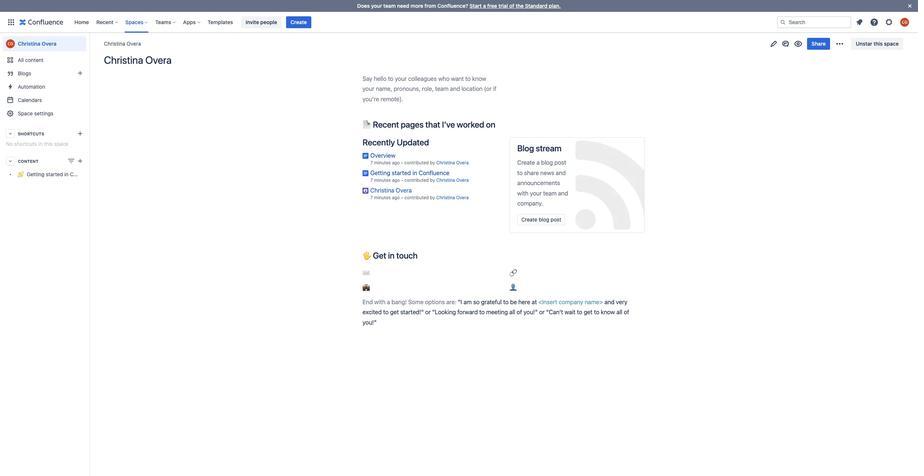 Task type: describe. For each thing, give the bounding box(es) containing it.
plan.
[[549, 3, 561, 9]]

blog
[[517, 143, 534, 153]]

shortcuts
[[14, 141, 37, 147]]

confluence?
[[438, 3, 468, 9]]

know inside and very excited to get started!" or "looking forward to meeting all of you!" or "can't wait to get to know all of you!"
[[601, 309, 615, 316]]

minutes inside christina overa 7 minutes ago • contributed by christina overa
[[374, 195, 391, 201]]

<insert
[[539, 299, 557, 305]]

bang!
[[392, 299, 407, 305]]

on
[[486, 120, 495, 130]]

know inside the say hello to your colleagues who want to know your name, pronouns, role, team and location (or if you're remote).
[[472, 75, 486, 82]]

space inside button
[[884, 40, 899, 47]]

Search field
[[777, 16, 851, 28]]

in for 🖐 get in touch
[[388, 250, 395, 260]]

home
[[74, 19, 89, 25]]

notification icon image
[[855, 18, 864, 27]]

content
[[18, 159, 38, 163]]

pronouns,
[[394, 86, 421, 92]]

and right news at the right
[[556, 170, 566, 176]]

automation
[[18, 84, 45, 90]]

standard
[[525, 3, 548, 9]]

in for no shortcuts in this space
[[38, 141, 42, 147]]

overview 7 minutes ago • contributed by christina overa
[[370, 152, 469, 166]]

0 vertical spatial you!"
[[524, 309, 538, 316]]

start a free trial of the standard plan. link
[[470, 3, 561, 9]]

remote).
[[381, 96, 403, 102]]

if
[[493, 86, 497, 92]]

unstar
[[856, 40, 872, 47]]

copy image for 🖐 get in touch
[[417, 251, 426, 260]]

add shortcut image
[[76, 129, 85, 138]]

this inside button
[[874, 40, 883, 47]]

by inside christina overa 7 minutes ago • contributed by christina overa
[[430, 195, 435, 201]]

global element
[[4, 12, 776, 32]]

create a blog post to share news and announcements with your team and company.
[[517, 159, 568, 207]]

role,
[[422, 86, 434, 92]]

name,
[[376, 86, 392, 92]]

confluence for getting started in confluence
[[70, 171, 97, 178]]

your inside the create a blog post to share news and announcements with your team and company.
[[530, 190, 542, 197]]

no
[[6, 141, 13, 147]]

templates
[[208, 19, 233, 25]]

overa inside the overview 7 minutes ago • contributed by christina overa
[[456, 160, 469, 166]]

to right excited
[[383, 309, 389, 316]]

🖐 get in touch
[[363, 250, 418, 260]]

location
[[462, 86, 483, 92]]

share button
[[807, 38, 830, 50]]

0 horizontal spatial of
[[509, 3, 514, 9]]

your profile and preferences image
[[900, 18, 909, 27]]

getting started in confluence
[[27, 171, 97, 178]]

blog stream
[[517, 143, 562, 153]]

create blog post
[[521, 217, 561, 223]]

confluence for getting started in confluence 7 minutes ago • contributed by christina overa
[[419, 170, 450, 176]]

1 all from the left
[[509, 309, 515, 316]]

in for getting started in confluence 7 minutes ago • contributed by christina overa
[[413, 170, 417, 176]]

0 horizontal spatial you!"
[[363, 319, 377, 326]]

your down say
[[363, 86, 374, 92]]

does
[[357, 3, 370, 9]]

stream
[[536, 143, 562, 153]]

teams
[[155, 19, 171, 25]]

to right wait
[[577, 309, 582, 316]]

in for getting started in confluence
[[64, 171, 69, 178]]

christina overa inside space element
[[18, 40, 57, 47]]

create a blog image
[[76, 69, 85, 78]]

close image
[[906, 1, 915, 10]]

templates link
[[205, 16, 235, 28]]

i've
[[442, 120, 455, 130]]

"looking
[[432, 309, 456, 316]]

2 vertical spatial a
[[387, 299, 390, 305]]

1 horizontal spatial recent
[[373, 120, 399, 130]]

share
[[812, 40, 826, 47]]

minutes inside getting started in confluence 7 minutes ago • contributed by christina overa
[[374, 178, 391, 183]]

edit this page image
[[769, 39, 778, 48]]

want
[[451, 75, 464, 82]]

7 inside getting started in confluence 7 minutes ago • contributed by christina overa
[[370, 178, 373, 183]]

news
[[540, 170, 554, 176]]

does your team need more from confluence? start a free trial of the standard plan.
[[357, 3, 561, 9]]

💼
[[363, 284, 372, 291]]

"can't
[[546, 309, 563, 316]]

shortcuts button
[[3, 127, 86, 140]]

content
[[25, 57, 44, 63]]

📄
[[363, 120, 371, 130]]

start watching image
[[794, 39, 803, 48]]

to right want
[[465, 75, 471, 82]]

✉️
[[363, 269, 372, 276]]

create link
[[286, 16, 311, 28]]

calendars
[[18, 97, 42, 103]]

📄 recent pages that i've worked on
[[363, 120, 495, 130]]

to left be
[[503, 299, 509, 305]]

getting started in confluence 7 minutes ago • contributed by christina overa
[[370, 170, 469, 183]]

to inside the create a blog post to share news and announcements with your team and company.
[[517, 170, 523, 176]]

collapse sidebar image
[[81, 36, 97, 51]]

post inside the create a blog post to share news and announcements with your team and company.
[[555, 159, 566, 166]]

say hello to your colleagues who want to know your name, pronouns, role, team and location (or if you're remote).
[[363, 75, 498, 102]]

end with a bang! some options are: "i am so grateful to be here at <insert company name>
[[363, 299, 603, 305]]

christina overa 7 minutes ago • contributed by christina overa
[[370, 187, 469, 201]]

all content link
[[3, 53, 86, 67]]

overa inside getting started in confluence 7 minutes ago • contributed by christina overa
[[456, 178, 469, 183]]

share
[[524, 170, 539, 176]]

space
[[18, 110, 33, 117]]

content button
[[3, 154, 86, 168]]

and inside and very excited to get started!" or "looking forward to meeting all of you!" or "can't wait to get to know all of you!"
[[605, 299, 615, 305]]

🔗
[[510, 269, 519, 276]]

0 horizontal spatial space
[[54, 141, 68, 147]]

blogs link
[[3, 67, 86, 80]]

end
[[363, 299, 373, 305]]

be
[[510, 299, 517, 305]]

blog inside button
[[539, 217, 549, 223]]

to down end with a bang! some options are: "i am so grateful to be here at <insert company name>
[[479, 309, 485, 316]]

here
[[518, 299, 530, 305]]

blog inside the create a blog post to share news and announcements with your team and company.
[[541, 159, 553, 166]]

hello
[[374, 75, 387, 82]]

teams button
[[153, 16, 179, 28]]

0 horizontal spatial team
[[383, 3, 396, 9]]

spaces
[[125, 19, 143, 25]]

free
[[487, 3, 497, 9]]

at
[[532, 299, 537, 305]]

1 horizontal spatial of
[[517, 309, 522, 316]]

with inside the create a blog post to share news and announcements with your team and company.
[[517, 190, 529, 197]]

create a page image
[[76, 157, 85, 166]]

ago inside the overview 7 minutes ago • contributed by christina overa
[[392, 160, 400, 166]]

touch
[[396, 250, 418, 260]]

overview
[[370, 152, 396, 159]]

that
[[425, 120, 440, 130]]

create for create
[[291, 19, 307, 25]]

the
[[516, 3, 524, 9]]

1 horizontal spatial getting started in confluence link
[[370, 170, 450, 176]]

pages
[[401, 120, 424, 130]]

team inside the say hello to your colleagues who want to know your name, pronouns, role, team and location (or if you're remote).
[[435, 86, 449, 92]]

create blog post button
[[517, 214, 565, 225]]

worked
[[457, 120, 484, 130]]

calendars link
[[3, 94, 86, 107]]



Task type: vqa. For each thing, say whether or not it's contained in the screenshot.
Search for requested apps field
no



Task type: locate. For each thing, give the bounding box(es) containing it.
christina overa link
[[3, 36, 86, 51], [104, 40, 141, 48], [436, 160, 469, 166], [436, 178, 469, 183], [370, 187, 412, 194], [436, 195, 469, 201]]

started inside space element
[[46, 171, 63, 178]]

0 vertical spatial minutes
[[374, 160, 391, 166]]

all down very
[[617, 309, 622, 316]]

getting down content
[[27, 171, 44, 178]]

updated
[[397, 137, 429, 147]]

1 horizontal spatial or
[[539, 309, 545, 316]]

a up share
[[537, 159, 540, 166]]

create down company. in the right of the page
[[521, 217, 537, 223]]

create inside create "link"
[[291, 19, 307, 25]]

1 • from the top
[[401, 160, 403, 166]]

forward
[[458, 309, 478, 316]]

of down the here
[[517, 309, 522, 316]]

space down shortcuts dropdown button
[[54, 141, 68, 147]]

space settings link
[[3, 107, 86, 120]]

contributed up getting started in confluence 7 minutes ago • contributed by christina overa
[[405, 160, 429, 166]]

3 contributed from the top
[[405, 195, 429, 201]]

automation link
[[3, 80, 86, 94]]

this inside space element
[[44, 141, 53, 147]]

you!" down excited
[[363, 319, 377, 326]]

1 vertical spatial blog
[[539, 217, 549, 223]]

• up christina overa 7 minutes ago • contributed by christina overa
[[401, 178, 403, 183]]

copy image
[[495, 120, 504, 129], [417, 251, 426, 260]]

christina inside the overview 7 minutes ago • contributed by christina overa
[[436, 160, 455, 166]]

0 horizontal spatial copy image
[[417, 251, 426, 260]]

0 vertical spatial space
[[884, 40, 899, 47]]

this
[[874, 40, 883, 47], [44, 141, 53, 147]]

are:
[[446, 299, 456, 305]]

in down the overview 7 minutes ago • contributed by christina overa
[[413, 170, 417, 176]]

in down shortcuts dropdown button
[[38, 141, 42, 147]]

7
[[370, 160, 373, 166], [370, 178, 373, 183], [370, 195, 373, 201]]

confluence down the overview 7 minutes ago • contributed by christina overa
[[419, 170, 450, 176]]

1 horizontal spatial you!"
[[524, 309, 538, 316]]

0 vertical spatial know
[[472, 75, 486, 82]]

christina inside getting started in confluence 7 minutes ago • contributed by christina overa
[[436, 178, 455, 183]]

2 horizontal spatial a
[[537, 159, 540, 166]]

🖐
[[363, 250, 371, 260]]

getting inside space element
[[27, 171, 44, 178]]

unstar this space
[[856, 40, 899, 47]]

this down shortcuts dropdown button
[[44, 141, 53, 147]]

overa inside space element
[[42, 40, 57, 47]]

2 vertical spatial ago
[[392, 195, 400, 201]]

1 vertical spatial •
[[401, 178, 403, 183]]

so
[[473, 299, 480, 305]]

am
[[464, 299, 472, 305]]

1 vertical spatial contributed
[[405, 178, 429, 183]]

you!"
[[524, 309, 538, 316], [363, 319, 377, 326]]

2 • from the top
[[401, 178, 403, 183]]

minutes inside the overview 7 minutes ago • contributed by christina overa
[[374, 160, 391, 166]]

create inside create blog post button
[[521, 217, 537, 223]]

team down "who"
[[435, 86, 449, 92]]

contributed inside the overview 7 minutes ago • contributed by christina overa
[[405, 160, 429, 166]]

a inside the create a blog post to share news and announcements with your team and company.
[[537, 159, 540, 166]]

getting started in confluence link
[[3, 168, 97, 181], [370, 170, 450, 176]]

to left share
[[517, 170, 523, 176]]

0 horizontal spatial get
[[390, 309, 399, 316]]

recent right the home
[[96, 19, 114, 25]]

2 vertical spatial by
[[430, 195, 435, 201]]

getting started in confluence link down the overview 7 minutes ago • contributed by christina overa
[[370, 170, 450, 176]]

meeting
[[486, 309, 508, 316]]

from
[[425, 3, 436, 9]]

0 horizontal spatial know
[[472, 75, 486, 82]]

3 ago from the top
[[392, 195, 400, 201]]

1 get from the left
[[390, 309, 399, 316]]

0 horizontal spatial this
[[44, 141, 53, 147]]

your
[[371, 3, 382, 9], [395, 75, 407, 82], [363, 86, 374, 92], [530, 190, 542, 197]]

0 horizontal spatial all
[[509, 309, 515, 316]]

2 minutes from the top
[[374, 178, 391, 183]]

create up share
[[517, 159, 535, 166]]

0 vertical spatial team
[[383, 3, 396, 9]]

recent up recently
[[373, 120, 399, 130]]

and down want
[[450, 86, 460, 92]]

• down recently updated
[[401, 160, 403, 166]]

1 horizontal spatial team
[[435, 86, 449, 92]]

1 minutes from the top
[[374, 160, 391, 166]]

confluence
[[419, 170, 450, 176], [70, 171, 97, 178]]

minutes
[[374, 160, 391, 166], [374, 178, 391, 183], [374, 195, 391, 201]]

blog up news at the right
[[541, 159, 553, 166]]

started!"
[[400, 309, 424, 316]]

started down the overview 7 minutes ago • contributed by christina overa
[[392, 170, 411, 176]]

your down announcements
[[530, 190, 542, 197]]

ago up christina overa 7 minutes ago • contributed by christina overa
[[392, 178, 400, 183]]

2 horizontal spatial of
[[624, 309, 629, 316]]

and
[[450, 86, 460, 92], [556, 170, 566, 176], [558, 190, 568, 197], [605, 299, 615, 305]]

wait
[[565, 309, 576, 316]]

0 vertical spatial with
[[517, 190, 529, 197]]

contributed up christina overa 7 minutes ago • contributed by christina overa
[[405, 178, 429, 183]]

2 all from the left
[[617, 309, 622, 316]]

0 vertical spatial contributed
[[405, 160, 429, 166]]

2 vertical spatial create
[[521, 217, 537, 223]]

1 vertical spatial create
[[517, 159, 535, 166]]

0 horizontal spatial confluence
[[70, 171, 97, 178]]

home link
[[72, 16, 91, 28]]

apps button
[[181, 16, 203, 28]]

recently
[[363, 137, 395, 147]]

1 contributed from the top
[[405, 160, 429, 166]]

1 horizontal spatial copy image
[[495, 120, 504, 129]]

banner
[[0, 12, 918, 33]]

contributed inside getting started in confluence 7 minutes ago • contributed by christina overa
[[405, 178, 429, 183]]

christina inside space element
[[18, 40, 40, 47]]

started for getting started in confluence 7 minutes ago • contributed by christina overa
[[392, 170, 411, 176]]

7 inside christina overa 7 minutes ago • contributed by christina overa
[[370, 195, 373, 201]]

getting down overview
[[370, 170, 390, 176]]

1 horizontal spatial this
[[874, 40, 883, 47]]

getting for getting started in confluence
[[27, 171, 44, 178]]

getting inside getting started in confluence 7 minutes ago • contributed by christina overa
[[370, 170, 390, 176]]

no shortcuts in this space
[[6, 141, 68, 147]]

recent inside recent dropdown button
[[96, 19, 114, 25]]

space settings
[[18, 110, 53, 117]]

• inside christina overa 7 minutes ago • contributed by christina overa
[[401, 195, 403, 201]]

• inside the overview 7 minutes ago • contributed by christina overa
[[401, 160, 403, 166]]

all down be
[[509, 309, 515, 316]]

in down change view image
[[64, 171, 69, 178]]

confluence inside space element
[[70, 171, 97, 178]]

create for create a blog post to share news and announcements with your team and company.
[[517, 159, 535, 166]]

your up pronouns,
[[395, 75, 407, 82]]

change view image
[[67, 157, 76, 166]]

some
[[408, 299, 424, 305]]

by down getting started in confluence 7 minutes ago • contributed by christina overa
[[430, 195, 435, 201]]

1 horizontal spatial getting
[[370, 170, 390, 176]]

by
[[430, 160, 435, 166], [430, 178, 435, 183], [430, 195, 435, 201]]

post inside button
[[551, 217, 561, 223]]

1 ago from the top
[[392, 160, 400, 166]]

3 minutes from the top
[[374, 195, 391, 201]]

know up location
[[472, 75, 486, 82]]

colleagues
[[408, 75, 437, 82]]

0 vertical spatial •
[[401, 160, 403, 166]]

all
[[509, 309, 515, 316], [617, 309, 622, 316]]

create right people
[[291, 19, 307, 25]]

2 vertical spatial team
[[543, 190, 557, 197]]

ago down overview link
[[392, 160, 400, 166]]

1 vertical spatial recent
[[373, 120, 399, 130]]

1 horizontal spatial space
[[884, 40, 899, 47]]

2 ago from the top
[[392, 178, 400, 183]]

trial
[[499, 3, 508, 9]]

ago down getting started in confluence 7 minutes ago • contributed by christina overa
[[392, 195, 400, 201]]

1 horizontal spatial a
[[483, 3, 486, 9]]

0 vertical spatial create
[[291, 19, 307, 25]]

1 vertical spatial ago
[[392, 178, 400, 183]]

1 vertical spatial you!"
[[363, 319, 377, 326]]

search image
[[780, 19, 786, 25]]

1 vertical spatial by
[[430, 178, 435, 183]]

create for create blog post
[[521, 217, 537, 223]]

1 vertical spatial post
[[551, 217, 561, 223]]

0 vertical spatial ago
[[392, 160, 400, 166]]

get down bang!
[[390, 309, 399, 316]]

excited
[[363, 309, 382, 316]]

by up christina overa 7 minutes ago • contributed by christina overa
[[430, 178, 435, 183]]

2 7 from the top
[[370, 178, 373, 183]]

1 horizontal spatial get
[[584, 309, 593, 316]]

1 horizontal spatial all
[[617, 309, 622, 316]]

0 vertical spatial recent
[[96, 19, 114, 25]]

appswitcher icon image
[[7, 18, 16, 27]]

your right does
[[371, 3, 382, 9]]

people
[[260, 19, 277, 25]]

1 vertical spatial 7
[[370, 178, 373, 183]]

2 vertical spatial •
[[401, 195, 403, 201]]

of left the at the top right
[[509, 3, 514, 9]]

3 7 from the top
[[370, 195, 373, 201]]

1 horizontal spatial know
[[601, 309, 615, 316]]

need
[[397, 3, 409, 9]]

1 horizontal spatial with
[[517, 190, 529, 197]]

started for getting started in confluence
[[46, 171, 63, 178]]

you!" down at
[[524, 309, 538, 316]]

spaces button
[[123, 16, 151, 28]]

this right unstar
[[874, 40, 883, 47]]

by up getting started in confluence 7 minutes ago • contributed by christina overa
[[430, 160, 435, 166]]

"i
[[458, 299, 462, 305]]

who
[[438, 75, 450, 82]]

and inside the say hello to your colleagues who want to know your name, pronouns, role, team and location (or if you're remote).
[[450, 86, 460, 92]]

getting started in confluence link down change view image
[[3, 168, 97, 181]]

apps
[[183, 19, 196, 25]]

1 vertical spatial with
[[374, 299, 386, 305]]

3 • from the top
[[401, 195, 403, 201]]

0 vertical spatial a
[[483, 3, 486, 9]]

in inside getting started in confluence 7 minutes ago • contributed by christina overa
[[413, 170, 417, 176]]

in right get
[[388, 250, 395, 260]]

2 contributed from the top
[[405, 178, 429, 183]]

in
[[38, 141, 42, 147], [413, 170, 417, 176], [64, 171, 69, 178], [388, 250, 395, 260]]

contributed inside christina overa 7 minutes ago • contributed by christina overa
[[405, 195, 429, 201]]

space down settings icon
[[884, 40, 899, 47]]

ago inside getting started in confluence 7 minutes ago • contributed by christina overa
[[392, 178, 400, 183]]

team left need on the left top of the page
[[383, 3, 396, 9]]

christina overa
[[18, 40, 57, 47], [104, 40, 141, 47], [104, 54, 172, 66]]

by inside the overview 7 minutes ago • contributed by christina overa
[[430, 160, 435, 166]]

team inside the create a blog post to share news and announcements with your team and company.
[[543, 190, 557, 197]]

1 vertical spatial minutes
[[374, 178, 391, 183]]

settings
[[34, 110, 53, 117]]

space element
[[0, 33, 97, 476]]

invite people button
[[241, 16, 282, 28]]

or down <insert
[[539, 309, 545, 316]]

3 by from the top
[[430, 195, 435, 201]]

copy image for 📄 recent pages that i've worked on
[[495, 120, 504, 129]]

settings icon image
[[885, 18, 894, 27]]

1 horizontal spatial started
[[392, 170, 411, 176]]

1 vertical spatial this
[[44, 141, 53, 147]]

1 by from the top
[[430, 160, 435, 166]]

know down name>
[[601, 309, 615, 316]]

0 horizontal spatial or
[[425, 309, 431, 316]]

start
[[470, 3, 482, 9]]

ago
[[392, 160, 400, 166], [392, 178, 400, 183], [392, 195, 400, 201]]

2 get from the left
[[584, 309, 593, 316]]

• down getting started in confluence 7 minutes ago • contributed by christina overa
[[401, 195, 403, 201]]

contributed down getting started in confluence 7 minutes ago • contributed by christina overa
[[405, 195, 429, 201]]

getting
[[370, 170, 390, 176], [27, 171, 44, 178]]

1 vertical spatial team
[[435, 86, 449, 92]]

say
[[363, 75, 372, 82]]

of down very
[[624, 309, 629, 316]]

options
[[425, 299, 445, 305]]

get
[[390, 309, 399, 316], [584, 309, 593, 316]]

getting for getting started in confluence 7 minutes ago • contributed by christina overa
[[370, 170, 390, 176]]

banner containing home
[[0, 12, 918, 33]]

to down name>
[[594, 309, 599, 316]]

1 vertical spatial know
[[601, 309, 615, 316]]

ago inside christina overa 7 minutes ago • contributed by christina overa
[[392, 195, 400, 201]]

2 by from the top
[[430, 178, 435, 183]]

👤
[[510, 284, 519, 291]]

create inside the create a blog post to share news and announcements with your team and company.
[[517, 159, 535, 166]]

1 vertical spatial a
[[537, 159, 540, 166]]

to right hello
[[388, 75, 393, 82]]

0 vertical spatial copy image
[[495, 120, 504, 129]]

0 horizontal spatial started
[[46, 171, 63, 178]]

a left free
[[483, 3, 486, 9]]

started down 'content' dropdown button
[[46, 171, 63, 178]]

0 horizontal spatial getting
[[27, 171, 44, 178]]

0 horizontal spatial getting started in confluence link
[[3, 168, 97, 181]]

1 7 from the top
[[370, 160, 373, 166]]

help icon image
[[870, 18, 879, 27]]

confluence down "create a page" icon
[[70, 171, 97, 178]]

team down announcements
[[543, 190, 557, 197]]

1 or from the left
[[425, 309, 431, 316]]

very
[[616, 299, 628, 305]]

0 vertical spatial this
[[874, 40, 883, 47]]

2 vertical spatial 7
[[370, 195, 373, 201]]

1 vertical spatial space
[[54, 141, 68, 147]]

or down options
[[425, 309, 431, 316]]

2 vertical spatial contributed
[[405, 195, 429, 201]]

get
[[373, 250, 386, 260]]

unstar this space button
[[852, 38, 903, 50]]

and very excited to get started!" or "looking forward to meeting all of you!" or "can't wait to get to know all of you!"
[[363, 299, 631, 326]]

blogs
[[18, 70, 31, 76]]

recent
[[96, 19, 114, 25], [373, 120, 399, 130]]

invite people
[[246, 19, 277, 25]]

more actions image
[[836, 39, 845, 48]]

with up company. in the right of the page
[[517, 190, 529, 197]]

started inside getting started in confluence 7 minutes ago • contributed by christina overa
[[392, 170, 411, 176]]

blog down company. in the right of the page
[[539, 217, 549, 223]]

a
[[483, 3, 486, 9], [537, 159, 540, 166], [387, 299, 390, 305]]

a left bang!
[[387, 299, 390, 305]]

announcements
[[517, 180, 560, 186]]

0 horizontal spatial recent
[[96, 19, 114, 25]]

company
[[559, 299, 583, 305]]

2 or from the left
[[539, 309, 545, 316]]

• inside getting started in confluence 7 minutes ago • contributed by christina overa
[[401, 178, 403, 183]]

all content
[[18, 57, 44, 63]]

by inside getting started in confluence 7 minutes ago • contributed by christina overa
[[430, 178, 435, 183]]

7 inside the overview 7 minutes ago • contributed by christina overa
[[370, 160, 373, 166]]

0 horizontal spatial with
[[374, 299, 386, 305]]

confluence inside getting started in confluence 7 minutes ago • contributed by christina overa
[[419, 170, 450, 176]]

0 vertical spatial 7
[[370, 160, 373, 166]]

0 horizontal spatial a
[[387, 299, 390, 305]]

and left very
[[605, 299, 615, 305]]

and down announcements
[[558, 190, 568, 197]]

0 vertical spatial blog
[[541, 159, 553, 166]]

get down name>
[[584, 309, 593, 316]]

with right the 'end'
[[374, 299, 386, 305]]

create
[[291, 19, 307, 25], [517, 159, 535, 166], [521, 217, 537, 223]]

1 horizontal spatial confluence
[[419, 170, 450, 176]]

1 vertical spatial copy image
[[417, 251, 426, 260]]

0 vertical spatial post
[[555, 159, 566, 166]]

name>
[[585, 299, 603, 305]]

0 vertical spatial by
[[430, 160, 435, 166]]

you're
[[363, 96, 379, 102]]

all
[[18, 57, 24, 63]]

2 vertical spatial minutes
[[374, 195, 391, 201]]

confluence image
[[19, 18, 63, 27], [19, 18, 63, 27]]

2 horizontal spatial team
[[543, 190, 557, 197]]



